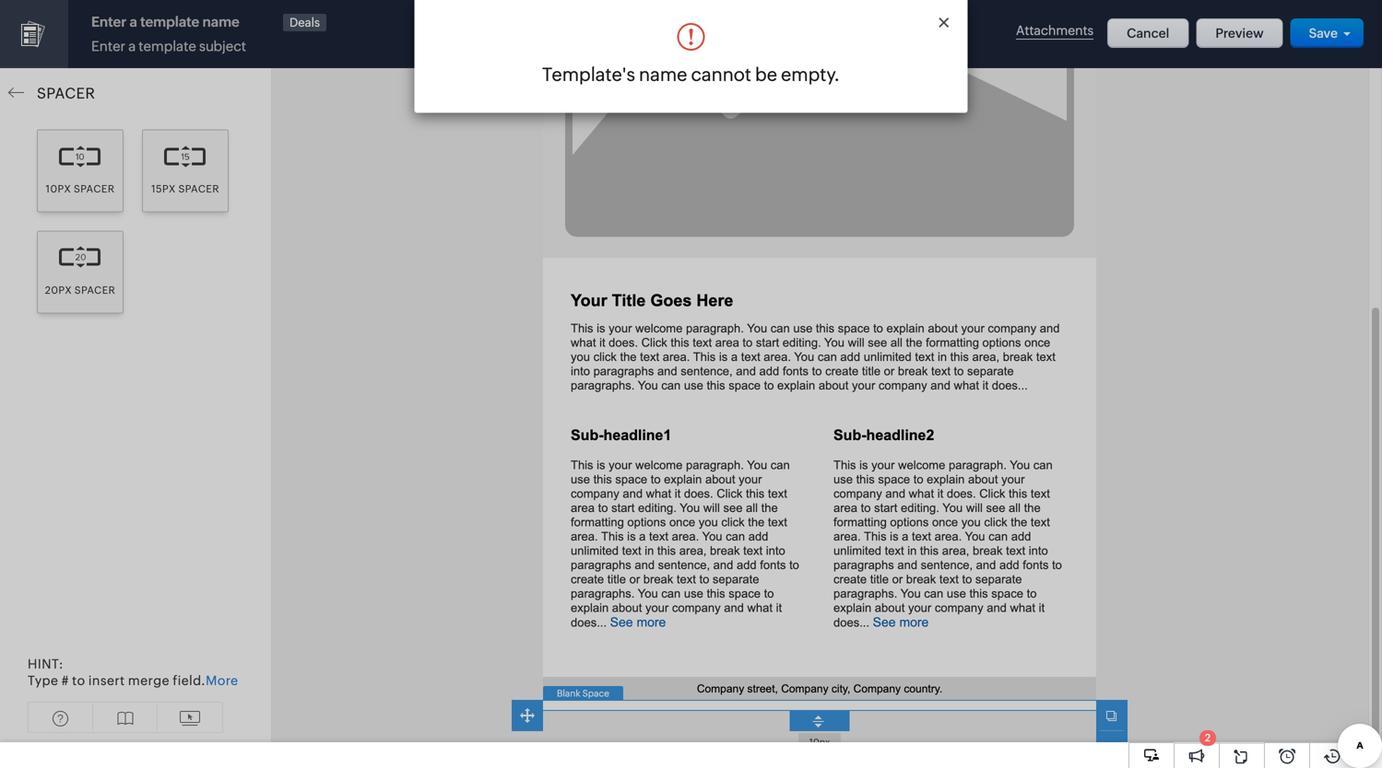 Task type: describe. For each thing, give the bounding box(es) containing it.
cannot
[[691, 64, 751, 85]]

template's
[[542, 64, 635, 85]]

save
[[1309, 26, 1338, 41]]

deals
[[290, 16, 320, 30]]

Enter a template name text field
[[87, 14, 285, 33]]



Task type: vqa. For each thing, say whether or not it's contained in the screenshot.
In associated with Started
no



Task type: locate. For each thing, give the bounding box(es) containing it.
be
[[755, 64, 777, 85]]

empty.
[[781, 64, 840, 85]]

2
[[1205, 733, 1211, 745]]

attachments
[[1016, 23, 1094, 38]]

name
[[639, 64, 687, 85]]

template's name cannot be empty.
[[542, 64, 840, 85]]

None button
[[1107, 18, 1189, 48], [1196, 18, 1283, 48], [1107, 18, 1189, 48], [1196, 18, 1283, 48]]



